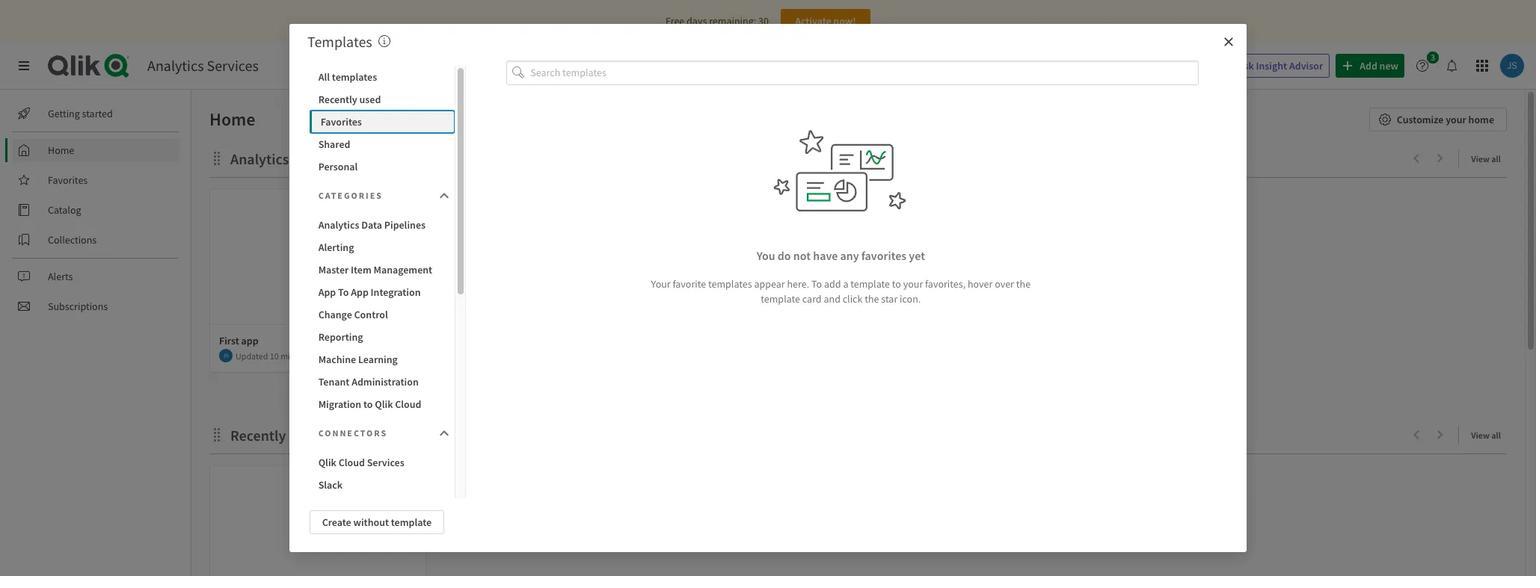 Task type: describe. For each thing, give the bounding box(es) containing it.
ask insight advisor button
[[1213, 54, 1330, 78]]

a
[[843, 277, 848, 291]]

reporting
[[318, 331, 363, 344]]

item
[[351, 263, 371, 277]]

view all link for analytics to explore
[[1471, 149, 1507, 168]]

analytics to explore link
[[230, 150, 363, 168]]

app to app integration button
[[309, 281, 455, 304]]

activate now! link
[[781, 9, 871, 33]]

10
[[270, 350, 279, 362]]

data
[[361, 218, 382, 232]]

to for analytics to explore
[[292, 150, 305, 168]]

customize your home button
[[1369, 108, 1507, 132]]

icon.
[[900, 292, 921, 306]]

view for recently used
[[1471, 430, 1490, 441]]

view for analytics to explore
[[1471, 153, 1490, 165]]

integration
[[371, 286, 421, 299]]

navigation pane element
[[0, 96, 191, 325]]

minutes
[[281, 350, 311, 362]]

catalog
[[48, 203, 81, 217]]

over
[[995, 277, 1014, 291]]

analytics for analytics services
[[147, 56, 204, 75]]

templates inside button
[[332, 70, 377, 84]]

jacob simon image
[[219, 349, 233, 363]]

create without template button
[[309, 511, 444, 535]]

explore
[[308, 150, 357, 168]]

favorites inside button
[[321, 115, 362, 129]]

your favorite templates appear here. to add a template to your favorites, hover over the template card and click the star icon.
[[651, 277, 1031, 306]]

home inside "link"
[[48, 144, 74, 157]]

learning
[[358, 353, 398, 366]]

templates are pre-built automations that help you automate common business workflows. get started by selecting one of the pre-built templates or choose the blank canvas to build an automation from scratch. tooltip
[[378, 32, 390, 51]]

favourie templates image
[[774, 128, 908, 212]]

home
[[1469, 113, 1494, 126]]

insight
[[1256, 59, 1287, 73]]

to inside button
[[338, 286, 349, 299]]

alerting button
[[309, 236, 455, 259]]

cloud inside the qlik cloud services button
[[339, 456, 365, 470]]

0 vertical spatial services
[[207, 56, 259, 75]]

qlik cloud services
[[318, 456, 404, 470]]

your inside button
[[1446, 113, 1467, 126]]

0 vertical spatial template
[[851, 277, 890, 291]]

reporting button
[[309, 326, 455, 349]]

tenant administration button
[[309, 371, 455, 393]]

home inside main content
[[209, 108, 255, 131]]

home main content
[[185, 90, 1536, 577]]

free days remaining: 30
[[666, 14, 769, 28]]

first app
[[219, 334, 258, 348]]

pipelines
[[384, 218, 426, 232]]

not
[[793, 248, 811, 263]]

personal element
[[306, 313, 330, 337]]

qlik inside the qlik cloud services button
[[318, 456, 336, 470]]

master item management button
[[309, 259, 455, 281]]

favorites button
[[309, 111, 455, 133]]

and
[[824, 292, 841, 306]]

all templates
[[318, 70, 377, 84]]

favorites link
[[12, 168, 180, 192]]

used inside button
[[359, 93, 381, 106]]

connectors
[[318, 428, 388, 439]]

shared
[[318, 138, 350, 151]]

any
[[840, 248, 859, 263]]

recently used inside button
[[318, 93, 381, 106]]

activate now!
[[795, 14, 856, 28]]

without
[[353, 516, 389, 530]]

activate
[[795, 14, 831, 28]]

collections
[[48, 233, 97, 247]]

favorite
[[673, 277, 706, 291]]

subscriptions
[[48, 300, 108, 313]]

your inside your favorite templates appear here. to add a template to your favorites, hover over the template card and click the star icon.
[[903, 277, 923, 291]]

started
[[82, 107, 113, 120]]

analytics for analytics to explore
[[230, 150, 289, 168]]

getting started
[[48, 107, 113, 120]]

all for analytics to explore
[[1492, 153, 1501, 165]]

personal button
[[309, 156, 455, 178]]

ask insight advisor
[[1238, 59, 1323, 73]]

ago
[[313, 350, 327, 362]]

connectors button
[[309, 419, 455, 449]]

administration
[[352, 375, 419, 389]]

templates inside your favorite templates appear here. to add a template to your favorites, hover over the template card and click the star icon.
[[708, 277, 752, 291]]

qlik inside migration to qlik cloud button
[[375, 398, 393, 411]]

used inside home main content
[[289, 426, 320, 445]]

all templates button
[[309, 66, 455, 88]]

getting
[[48, 107, 80, 120]]

updated 10 minutes ago
[[236, 350, 327, 362]]

cloud inside migration to qlik cloud button
[[395, 398, 421, 411]]

management
[[374, 263, 432, 277]]

advisor
[[1289, 59, 1323, 73]]

subscriptions link
[[12, 295, 180, 319]]

personal
[[318, 160, 358, 174]]

collections link
[[12, 228, 180, 252]]

searchbar element
[[943, 54, 1204, 78]]

0 vertical spatial the
[[1016, 277, 1031, 291]]

jacob simon element
[[219, 349, 233, 363]]



Task type: vqa. For each thing, say whether or not it's contained in the screenshot.
Migration on the left bottom of page
yes



Task type: locate. For each thing, give the bounding box(es) containing it.
cloud
[[395, 398, 421, 411], [339, 456, 365, 470]]

0 horizontal spatial template
[[391, 516, 432, 530]]

categories button
[[309, 181, 455, 211]]

1 horizontal spatial analytics
[[230, 150, 289, 168]]

1 vertical spatial qlik
[[318, 456, 336, 470]]

2 horizontal spatial template
[[851, 277, 890, 291]]

view all for analytics to explore
[[1471, 153, 1501, 165]]

change
[[318, 308, 352, 322]]

1 all from the top
[[1492, 153, 1501, 165]]

0 vertical spatial to
[[292, 150, 305, 168]]

home down analytics services
[[209, 108, 255, 131]]

0 vertical spatial used
[[359, 93, 381, 106]]

0 vertical spatial view
[[1471, 153, 1490, 165]]

1 vertical spatial all
[[1492, 430, 1501, 441]]

0 vertical spatial templates
[[332, 70, 377, 84]]

1 horizontal spatial to
[[811, 277, 822, 291]]

appear
[[754, 277, 785, 291]]

app to app integration
[[318, 286, 421, 299]]

1 vertical spatial used
[[289, 426, 320, 445]]

templates
[[332, 70, 377, 84], [708, 277, 752, 291]]

all
[[1492, 153, 1501, 165], [1492, 430, 1501, 441]]

0 vertical spatial analytics
[[147, 56, 204, 75]]

0 vertical spatial recently
[[318, 93, 357, 106]]

close image
[[1223, 36, 1235, 48]]

recently inside home main content
[[230, 426, 286, 445]]

1 vertical spatial view all link
[[1471, 426, 1507, 444]]

1 vertical spatial recently used
[[230, 426, 320, 445]]

0 vertical spatial view all link
[[1471, 149, 1507, 168]]

slack
[[318, 479, 343, 492]]

1 horizontal spatial template
[[761, 292, 800, 306]]

now!
[[833, 14, 856, 28]]

do
[[778, 248, 791, 263]]

analytics data pipelines button
[[309, 214, 455, 236]]

2 move collection image from the top
[[209, 427, 224, 442]]

0 vertical spatial your
[[1446, 113, 1467, 126]]

to inside your favorite templates appear here. to add a template to your favorites, hover over the template card and click the star icon.
[[811, 277, 822, 291]]

1 vertical spatial cloud
[[339, 456, 365, 470]]

machine
[[318, 353, 356, 366]]

1 vertical spatial to
[[892, 277, 901, 291]]

to up the change
[[338, 286, 349, 299]]

remaining:
[[709, 14, 756, 28]]

add
[[824, 277, 841, 291]]

machine learning
[[318, 353, 398, 366]]

recently used button
[[309, 88, 455, 111]]

free
[[666, 14, 685, 28]]

recently used inside home main content
[[230, 426, 320, 445]]

0 horizontal spatial analytics
[[147, 56, 204, 75]]

1 horizontal spatial cloud
[[395, 398, 421, 411]]

1 app from the left
[[318, 286, 336, 299]]

your up icon.
[[903, 277, 923, 291]]

recently used down migration
[[230, 426, 320, 445]]

to inside your favorite templates appear here. to add a template to your favorites, hover over the template card and click the star icon.
[[892, 277, 901, 291]]

analytics services
[[147, 56, 259, 75]]

move collection image for analytics
[[209, 151, 224, 166]]

you do not have any favorites yet
[[757, 248, 925, 263]]

2 vertical spatial template
[[391, 516, 432, 530]]

view
[[1471, 153, 1490, 165], [1471, 430, 1490, 441]]

home
[[209, 108, 255, 131], [48, 144, 74, 157]]

1 horizontal spatial favorites
[[321, 115, 362, 129]]

2 view all from the top
[[1471, 430, 1501, 441]]

1 horizontal spatial the
[[1016, 277, 1031, 291]]

alerting
[[318, 241, 354, 254]]

1 vertical spatial move collection image
[[209, 427, 224, 442]]

1 move collection image from the top
[[209, 151, 224, 166]]

recently
[[318, 93, 357, 106], [230, 426, 286, 445]]

template right without
[[391, 516, 432, 530]]

migration
[[318, 398, 361, 411]]

0 vertical spatial qlik
[[375, 398, 393, 411]]

0 horizontal spatial app
[[318, 286, 336, 299]]

getting started link
[[12, 102, 180, 126]]

favorites up shared on the left of page
[[321, 115, 362, 129]]

0 horizontal spatial services
[[207, 56, 259, 75]]

0 horizontal spatial the
[[865, 292, 879, 306]]

recently inside button
[[318, 93, 357, 106]]

1 vertical spatial services
[[367, 456, 404, 470]]

alerts
[[48, 270, 73, 283]]

create
[[322, 516, 351, 530]]

view all for recently used
[[1471, 430, 1501, 441]]

1 vertical spatial home
[[48, 144, 74, 157]]

card
[[802, 292, 822, 306]]

your
[[651, 277, 671, 291]]

recently used down all templates on the top
[[318, 93, 381, 106]]

to up star
[[892, 277, 901, 291]]

30
[[758, 14, 769, 28]]

star
[[881, 292, 898, 306]]

analytics services element
[[147, 56, 259, 75]]

1 vertical spatial templates
[[708, 277, 752, 291]]

to down tenant administration
[[363, 398, 373, 411]]

0 vertical spatial favorites
[[321, 115, 362, 129]]

templates
[[307, 32, 372, 51]]

1 vertical spatial view all
[[1471, 430, 1501, 441]]

1 horizontal spatial templates
[[708, 277, 752, 291]]

2 horizontal spatial to
[[892, 277, 901, 291]]

2 vertical spatial analytics
[[318, 218, 359, 232]]

template down appear
[[761, 292, 800, 306]]

the left star
[[865, 292, 879, 306]]

to inside home main content
[[292, 150, 305, 168]]

1 horizontal spatial your
[[1446, 113, 1467, 126]]

categories
[[318, 190, 383, 201]]

template inside create without template button
[[391, 516, 432, 530]]

favorites up 'catalog'
[[48, 174, 88, 187]]

view all link
[[1471, 149, 1507, 168], [1471, 426, 1507, 444]]

recently used
[[318, 93, 381, 106], [230, 426, 320, 445]]

tenant administration
[[318, 375, 419, 389]]

1 view all from the top
[[1471, 153, 1501, 165]]

1 horizontal spatial app
[[351, 286, 369, 299]]

analytics inside home main content
[[230, 150, 289, 168]]

Search text field
[[967, 54, 1204, 78]]

to
[[811, 277, 822, 291], [338, 286, 349, 299]]

migration to qlik cloud button
[[309, 393, 455, 416]]

1 vertical spatial the
[[865, 292, 879, 306]]

0 horizontal spatial favorites
[[48, 174, 88, 187]]

1 vertical spatial recently
[[230, 426, 286, 445]]

1 vertical spatial your
[[903, 277, 923, 291]]

2 app from the left
[[351, 286, 369, 299]]

templates right all
[[332, 70, 377, 84]]

home link
[[12, 138, 180, 162]]

0 horizontal spatial to
[[338, 286, 349, 299]]

view all link for recently used
[[1471, 426, 1507, 444]]

first
[[219, 334, 239, 348]]

1 horizontal spatial qlik
[[375, 398, 393, 411]]

used down migration
[[289, 426, 320, 445]]

you
[[757, 248, 775, 263]]

customize your home
[[1397, 113, 1494, 126]]

analytics for analytics data pipelines
[[318, 218, 359, 232]]

ask
[[1238, 59, 1254, 73]]

qlik up slack on the left bottom
[[318, 456, 336, 470]]

change control
[[318, 308, 388, 322]]

to for migration to qlik cloud
[[363, 398, 373, 411]]

0 vertical spatial view all
[[1471, 153, 1501, 165]]

analytics data pipelines
[[318, 218, 426, 232]]

analytics to explore
[[230, 150, 357, 168]]

home down the getting
[[48, 144, 74, 157]]

0 horizontal spatial recently
[[230, 426, 286, 445]]

app down item
[[351, 286, 369, 299]]

1 vertical spatial view
[[1471, 430, 1490, 441]]

0 horizontal spatial cloud
[[339, 456, 365, 470]]

0 vertical spatial move collection image
[[209, 151, 224, 166]]

cloud down administration
[[395, 398, 421, 411]]

2 vertical spatial to
[[363, 398, 373, 411]]

1 vertical spatial template
[[761, 292, 800, 306]]

move collection image for recently
[[209, 427, 224, 442]]

close sidebar menu image
[[18, 60, 30, 72]]

to left explore
[[292, 150, 305, 168]]

template up 'click'
[[851, 277, 890, 291]]

have
[[813, 248, 838, 263]]

services inside button
[[367, 456, 404, 470]]

migration to qlik cloud
[[318, 398, 421, 411]]

0 horizontal spatial templates
[[332, 70, 377, 84]]

recently used link
[[230, 426, 326, 445]]

master item management
[[318, 263, 432, 277]]

1 horizontal spatial services
[[367, 456, 404, 470]]

hover
[[968, 277, 993, 291]]

used down all templates button
[[359, 93, 381, 106]]

customize
[[1397, 113, 1444, 126]]

2 all from the top
[[1492, 430, 1501, 441]]

0 horizontal spatial used
[[289, 426, 320, 445]]

shared button
[[309, 133, 455, 156]]

favorites
[[862, 248, 907, 263]]

1 vertical spatial favorites
[[48, 174, 88, 187]]

your left home
[[1446, 113, 1467, 126]]

0 horizontal spatial your
[[903, 277, 923, 291]]

favorites inside navigation pane element
[[48, 174, 88, 187]]

0 vertical spatial recently used
[[318, 93, 381, 106]]

favorites,
[[925, 277, 966, 291]]

0 horizontal spatial home
[[48, 144, 74, 157]]

0 vertical spatial home
[[209, 108, 255, 131]]

templates left appear
[[708, 277, 752, 291]]

to
[[292, 150, 305, 168], [892, 277, 901, 291], [363, 398, 373, 411]]

1 horizontal spatial used
[[359, 93, 381, 106]]

qlik cloud services button
[[309, 452, 455, 474]]

move collection image
[[209, 151, 224, 166], [209, 427, 224, 442]]

2 view from the top
[[1471, 430, 1490, 441]]

tenant
[[318, 375, 350, 389]]

yet
[[909, 248, 925, 263]]

2 horizontal spatial analytics
[[318, 218, 359, 232]]

control
[[354, 308, 388, 322]]

app down master
[[318, 286, 336, 299]]

all
[[318, 70, 330, 84]]

analytics inside button
[[318, 218, 359, 232]]

0 vertical spatial all
[[1492, 153, 1501, 165]]

0 horizontal spatial to
[[292, 150, 305, 168]]

alerts link
[[12, 265, 180, 289]]

click
[[843, 292, 863, 306]]

0 vertical spatial cloud
[[395, 398, 421, 411]]

updated
[[236, 350, 268, 362]]

1 view all link from the top
[[1471, 149, 1507, 168]]

1 horizontal spatial home
[[209, 108, 255, 131]]

cloud down connectors in the left bottom of the page
[[339, 456, 365, 470]]

1 horizontal spatial to
[[363, 398, 373, 411]]

app
[[241, 334, 258, 348]]

to inside button
[[363, 398, 373, 411]]

Search templates text field
[[531, 61, 1199, 85]]

1 view from the top
[[1471, 153, 1490, 165]]

1 horizontal spatial recently
[[318, 93, 357, 106]]

machine learning button
[[309, 349, 455, 371]]

days
[[687, 14, 707, 28]]

templates are pre-built automations that help you automate common business workflows. get started by selecting one of the pre-built templates or choose the blank canvas to build an automation from scratch. image
[[378, 35, 390, 47]]

app
[[318, 286, 336, 299], [351, 286, 369, 299]]

all for recently used
[[1492, 430, 1501, 441]]

1 vertical spatial analytics
[[230, 150, 289, 168]]

0 horizontal spatial qlik
[[318, 456, 336, 470]]

to up card
[[811, 277, 822, 291]]

master
[[318, 263, 349, 277]]

qlik down administration
[[375, 398, 393, 411]]

template
[[851, 277, 890, 291], [761, 292, 800, 306], [391, 516, 432, 530]]

the right over
[[1016, 277, 1031, 291]]

2 view all link from the top
[[1471, 426, 1507, 444]]

qlik
[[375, 398, 393, 411], [318, 456, 336, 470]]



